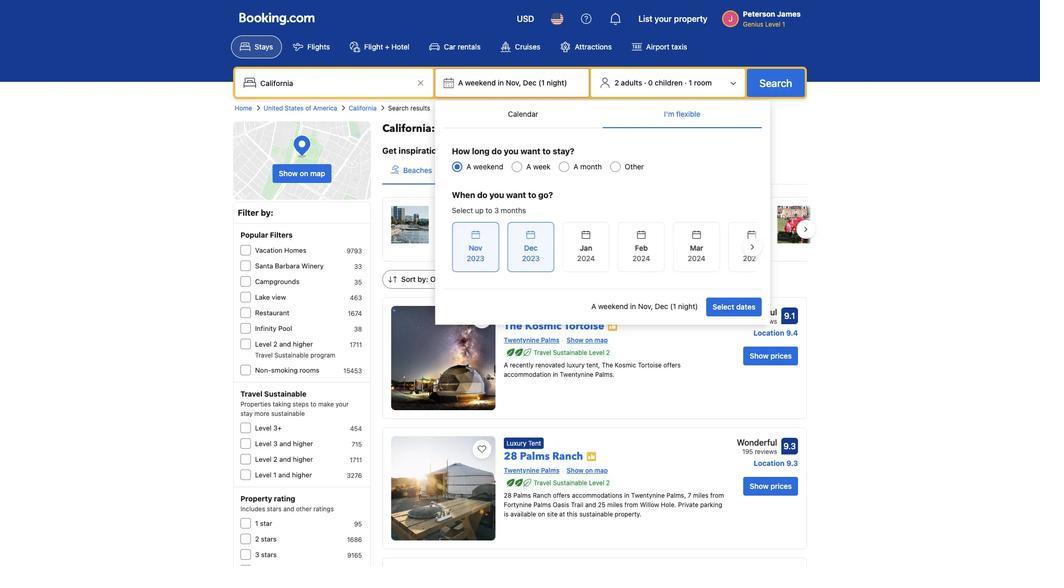 Task type: vqa. For each thing, say whether or not it's contained in the screenshot.


Task type: locate. For each thing, give the bounding box(es) containing it.
1403 properties
[[437, 234, 484, 242]]

0 vertical spatial friendly
[[498, 219, 523, 228]]

scored 9.1 element
[[782, 308, 798, 325]]

show prices button down location 9.4
[[744, 347, 798, 366]]

tab list
[[444, 101, 762, 129], [383, 157, 807, 185]]

1 · from the left
[[644, 79, 647, 87]]

2 horizontal spatial beaches
[[686, 219, 714, 228]]

rentals
[[458, 43, 481, 51]]

on inside show on map button
[[300, 169, 308, 178]]

a recently renovated luxury tent, the kosmic tortoise offers accommodation in twentynine palms.
[[504, 362, 681, 379]]

show inside button
[[279, 169, 298, 178]]

in inside a recently renovated luxury tent, the kosmic tortoise offers accommodation in twentynine palms.
[[553, 371, 558, 379]]

miles right 25
[[608, 502, 623, 509]]

1 vertical spatial friendly
[[629, 230, 654, 239]]

38
[[354, 326, 362, 333]]

1 vertical spatial the
[[602, 362, 613, 369]]

level 2 and higher down the pool
[[255, 341, 313, 348]]

a weekend
[[467, 163, 504, 171]]

0 vertical spatial your
[[655, 14, 672, 24]]

1 horizontal spatial do
[[492, 146, 502, 156]]

night) left select dates
[[679, 302, 698, 311]]

level down infinity
[[255, 341, 272, 348]]

2 28 from the top
[[504, 492, 512, 500]]

jan
[[580, 244, 592, 253]]

show prices button for the kosmic tortoise
[[744, 347, 798, 366]]

top
[[445, 275, 458, 284]]

property.
[[615, 511, 642, 518]]

wonderful for the kosmic tortoise
[[737, 308, 778, 318]]

2 • from the left
[[525, 219, 529, 228]]

main content
[[374, 122, 956, 567]]

region
[[444, 218, 775, 277]]

you up select up to 3 months
[[490, 190, 504, 200]]

1 vertical spatial show on map
[[567, 337, 608, 344]]

0 horizontal spatial (1
[[539, 79, 545, 87]]

level 2 and higher
[[255, 341, 313, 348], [255, 456, 313, 464]]

1 vertical spatial reviews
[[755, 448, 778, 456]]

make
[[318, 401, 334, 408]]

1 star
[[255, 520, 272, 528]]

sustainable
[[271, 410, 305, 418], [580, 511, 613, 518]]

1 horizontal spatial family-
[[722, 219, 746, 228]]

properties right 81
[[637, 245, 668, 252]]

0 vertical spatial kosmic
[[525, 319, 562, 333]]

how
[[452, 146, 470, 156]]

0 vertical spatial by:
[[261, 208, 274, 218]]

2 adults · 0 children · 1 room button
[[596, 73, 741, 93]]

9.3 up location 9.3
[[784, 442, 796, 452]]

1 vertical spatial nature
[[657, 219, 678, 228]]

wonderful element for the kosmic tortoise
[[737, 306, 778, 319]]

prices
[[771, 352, 792, 361], [771, 482, 792, 491]]

3 down 2 stars
[[255, 551, 259, 559]]

0 horizontal spatial ranch
[[533, 492, 551, 500]]

0 vertical spatial do
[[492, 146, 502, 156]]

2 up palms.
[[606, 349, 610, 357]]

9.3 down scored 9.3 element
[[787, 460, 798, 468]]

family- up the apr
[[722, 219, 746, 228]]

popular
[[241, 231, 268, 240]]

fortynine
[[504, 502, 532, 509]]

travel up renovated
[[534, 349, 552, 357]]

offers inside a recently renovated luxury tent, the kosmic tortoise offers accommodation in twentynine palms.
[[664, 362, 681, 369]]

0 vertical spatial tortoise
[[564, 319, 605, 333]]

boating
[[531, 219, 557, 228]]

0 vertical spatial stars
[[267, 506, 282, 513]]

1 vertical spatial show prices button
[[744, 478, 798, 496]]

2024 for apr
[[743, 254, 761, 263]]

2024 down the apr
[[743, 254, 761, 263]]

show prices button down location 9.3
[[744, 478, 798, 496]]

1 vertical spatial properties
[[454, 234, 484, 242]]

0 horizontal spatial sustainable
[[271, 410, 305, 418]]

2
[[615, 79, 619, 87], [274, 341, 278, 348], [606, 349, 610, 357], [274, 456, 278, 464], [606, 480, 610, 487], [255, 536, 259, 544]]

0 horizontal spatial select
[[452, 206, 473, 215]]

0 vertical spatial show prices
[[750, 352, 792, 361]]

show prices down location 9.3
[[750, 482, 792, 491]]

kosmic inside a recently renovated luxury tent, the kosmic tortoise offers accommodation in twentynine palms.
[[615, 362, 636, 369]]

taxis
[[672, 43, 688, 51]]

recently
[[510, 362, 534, 369]]

454
[[350, 425, 362, 433]]

calendar button
[[444, 101, 603, 128]]

2023 for dec
[[522, 254, 540, 263]]

your inside travel sustainable properties taking steps to make your stay more sustainable
[[336, 401, 349, 408]]

0 horizontal spatial beaches
[[403, 166, 432, 175]]

3 down when do you want to go?
[[495, 206, 499, 215]]

month
[[581, 163, 602, 171]]

weekend down rentals
[[465, 79, 496, 87]]

i'm flexible button
[[603, 101, 762, 128]]

1711 down 715
[[350, 457, 362, 464]]

infinity pool
[[255, 325, 292, 333]]

nov,
[[506, 79, 521, 87], [638, 302, 653, 311]]

by: left our
[[418, 275, 429, 284]]

luxury tent 28 palms ranch
[[504, 440, 583, 464]]

0 horizontal spatial nov,
[[506, 79, 521, 87]]

level 3+
[[255, 425, 282, 432]]

map for 28 palms ranch
[[595, 467, 608, 475]]

cruises
[[515, 43, 541, 51]]

0 vertical spatial twentynine palms
[[504, 337, 560, 344]]

in inside relax in nature • beaches • family- friendly
[[649, 219, 655, 228]]

site
[[547, 511, 558, 518]]

reviews inside "wonderful 195 reviews"
[[755, 448, 778, 456]]

this property is part of our preferred partner program. it's committed to providing excellent service and good value. it'll pay us a higher commission if you make a booking. image
[[608, 322, 618, 332], [587, 452, 597, 462], [587, 452, 597, 462]]

luxury
[[507, 440, 527, 448]]

by: right filter
[[261, 208, 274, 218]]

select for select up to 3 months
[[452, 206, 473, 215]]

show on map for 28 palms ranch
[[567, 467, 608, 475]]

1 vertical spatial search
[[388, 104, 409, 112]]

2 wonderful element from the top
[[737, 437, 778, 449]]

1 show prices button from the top
[[744, 347, 798, 366]]

1 horizontal spatial 2023
[[522, 254, 540, 263]]

stars down rating
[[267, 506, 282, 513]]

2 twentynine palms from the top
[[504, 467, 560, 475]]

a left recently on the bottom
[[504, 362, 508, 369]]

0 horizontal spatial nature
[[490, 166, 511, 175]]

booking.com image
[[240, 13, 315, 25]]

0 vertical spatial nature
[[490, 166, 511, 175]]

nature inside button
[[490, 166, 511, 175]]

nature for relax in nature
[[490, 166, 511, 175]]

sustainable inside 28 palms ranch offers accommodations in twentynine palms, 7 miles from fortynine palms oasis trail and 25 miles from willow hole. private parking is available on site at this sustainable property.
[[580, 511, 613, 518]]

0 vertical spatial select
[[452, 206, 473, 215]]

higher up level 1 and higher
[[293, 440, 313, 448]]

from up parking
[[711, 492, 724, 500]]

2 show prices from the top
[[750, 482, 792, 491]]

dates
[[737, 303, 756, 312]]

2 down infinity pool
[[274, 341, 278, 348]]

Where are you going? field
[[256, 74, 415, 92]]

this property is part of our preferred partner program. it's committed to providing excellent service and good value. it'll pay us a higher commission if you make a booking. image for the kosmic tortoise
[[608, 322, 618, 332]]

wonderful
[[737, 308, 778, 318], [737, 438, 778, 448]]

1 vertical spatial show prices
[[750, 482, 792, 491]]

0 vertical spatial you
[[504, 146, 519, 156]]

wonderful up 195
[[737, 438, 778, 448]]

show on map inside button
[[279, 169, 325, 178]]

higher up the travel sustainable program
[[293, 341, 313, 348]]

higher
[[293, 341, 313, 348], [293, 440, 313, 448], [293, 456, 313, 464], [292, 472, 312, 479]]

friendly inside san diego beaches • family-friendly • boating
[[498, 219, 523, 228]]

nature
[[490, 166, 511, 175], [657, 219, 678, 228]]

0 vertical spatial the
[[504, 319, 523, 333]]

1 vertical spatial 1711
[[350, 457, 362, 464]]

sustainable down taking
[[271, 410, 305, 418]]

0 horizontal spatial offers
[[553, 492, 571, 500]]

28 inside 28 palms ranch offers accommodations in twentynine palms, 7 miles from fortynine palms oasis trail and 25 miles from willow hole. private parking is available on site at this sustainable property.
[[504, 492, 512, 500]]

palms inside luxury tent 28 palms ranch
[[520, 450, 550, 464]]

2 prices from the top
[[771, 482, 792, 491]]

palms down luxury tent 28 palms ranch
[[541, 467, 560, 475]]

reviews for the kosmic tortoise
[[755, 318, 778, 325]]

friendly up "feb"
[[629, 230, 654, 239]]

higher down level 3 and higher
[[293, 456, 313, 464]]

search
[[760, 77, 793, 89], [388, 104, 409, 112]]

and up rating
[[278, 472, 290, 479]]

from
[[711, 492, 724, 500], [625, 502, 639, 509]]

to right up
[[486, 206, 493, 215]]

palms down tent
[[520, 450, 550, 464]]

select down when
[[452, 206, 473, 215]]

0 vertical spatial tab list
[[444, 101, 762, 129]]

and inside property rating includes stars and other ratings
[[283, 506, 294, 513]]

1 family- from the left
[[474, 219, 498, 228]]

twentynine down luxury
[[560, 371, 594, 379]]

properties up trip
[[477, 122, 530, 136]]

show prices for the kosmic tortoise
[[750, 352, 792, 361]]

nature up 81 properties
[[657, 219, 678, 228]]

night)
[[547, 79, 567, 87], [679, 302, 698, 311]]

is
[[504, 511, 509, 518]]

level 2 and higher down level 3 and higher
[[255, 456, 313, 464]]

•
[[468, 219, 472, 228], [525, 219, 529, 228], [680, 219, 684, 228], [716, 219, 720, 228]]

kosmic right tent, at the right of page
[[615, 362, 636, 369]]

travel inside travel sustainable properties taking steps to make your stay more sustainable
[[241, 390, 262, 399]]

(1
[[539, 79, 545, 87], [671, 302, 677, 311]]

stars
[[267, 506, 282, 513], [261, 536, 277, 544], [261, 551, 277, 559]]

level inside the "peterson james genius level 1"
[[766, 20, 781, 28]]

miles right 7
[[693, 492, 709, 500]]

twentynine palms down the kosmic tortoise
[[504, 337, 560, 344]]

united states of america link
[[264, 103, 337, 113]]

infinity
[[255, 325, 277, 333]]

1 28 from the top
[[504, 450, 518, 464]]

0 vertical spatial sustainable
[[271, 410, 305, 418]]

restaurant
[[255, 309, 289, 317]]

0 vertical spatial offers
[[664, 362, 681, 369]]

0 vertical spatial 3
[[495, 206, 499, 215]]

1 2024 from the left
[[577, 254, 595, 263]]

twentynine palms for the kosmic tortoise
[[504, 337, 560, 344]]

1 horizontal spatial kosmic
[[615, 362, 636, 369]]

select left dates
[[713, 303, 735, 312]]

do up up
[[477, 190, 488, 200]]

reviews inside wonderful 92 reviews
[[755, 318, 778, 325]]

stars down 2 stars
[[261, 551, 277, 559]]

1 1711 from the top
[[350, 341, 362, 349]]

region containing nov 2023
[[444, 218, 775, 277]]

1 travel sustainable level 2 from the top
[[534, 349, 610, 357]]

in inside button
[[482, 166, 488, 175]]

select inside button
[[713, 303, 735, 312]]

non-smoking rooms
[[255, 367, 320, 374]]

palms down the kosmic tortoise
[[541, 337, 560, 344]]

0 vertical spatial relax
[[461, 166, 480, 175]]

twentynine palms down luxury tent 28 palms ranch
[[504, 467, 560, 475]]

your right make
[[336, 401, 349, 408]]

1 horizontal spatial relax
[[629, 219, 647, 228]]

a weekend in nov, dec (1 night) up calendar
[[458, 79, 567, 87]]

0 vertical spatial show prices button
[[744, 347, 798, 366]]

28 inside luxury tent 28 palms ranch
[[504, 450, 518, 464]]

1 vertical spatial kosmic
[[615, 362, 636, 369]]

1 vertical spatial twentynine palms
[[504, 467, 560, 475]]

pool
[[278, 325, 292, 333]]

2 2024 from the left
[[633, 254, 650, 263]]

twentynine inside a recently renovated luxury tent, the kosmic tortoise offers accommodation in twentynine palms.
[[560, 371, 594, 379]]

1 horizontal spatial ·
[[685, 79, 687, 87]]

family- down select up to 3 months
[[474, 219, 498, 228]]

2024 for mar
[[688, 254, 706, 263]]

0 horizontal spatial family-
[[474, 219, 498, 228]]

2 show prices button from the top
[[744, 478, 798, 496]]

other
[[625, 163, 644, 171]]

prices down location 9.4
[[771, 352, 792, 361]]

relax for relax in nature
[[461, 166, 480, 175]]

2 1711 from the top
[[350, 457, 362, 464]]

relax inside relax in nature button
[[461, 166, 480, 175]]

you right next
[[504, 146, 519, 156]]

1 level 2 and higher from the top
[[255, 341, 313, 348]]

properties
[[241, 401, 271, 408]]

0 vertical spatial show on map
[[279, 169, 325, 178]]

1 twentynine palms from the top
[[504, 337, 560, 344]]

show on map
[[279, 169, 325, 178], [567, 337, 608, 344], [567, 467, 608, 475]]

2 vertical spatial map
[[595, 467, 608, 475]]

0 vertical spatial weekend
[[465, 79, 496, 87]]

0 vertical spatial prices
[[771, 352, 792, 361]]

travel sustainable level 2 up trail
[[534, 480, 610, 487]]

1 show prices from the top
[[750, 352, 792, 361]]

1 wonderful from the top
[[737, 308, 778, 318]]

ranch up accommodations
[[553, 450, 583, 464]]

weekend down next
[[474, 163, 504, 171]]

1 inside 2 adults · 0 children · 1 room button
[[689, 79, 693, 87]]

2024 down mar
[[688, 254, 706, 263]]

wonderful element
[[737, 306, 778, 319], [737, 437, 778, 449]]

0 vertical spatial a weekend in nov, dec (1 night)
[[458, 79, 567, 87]]

0 horizontal spatial 3
[[255, 551, 259, 559]]

2 horizontal spatial your
[[655, 14, 672, 24]]

apr 2024
[[743, 244, 761, 263]]

beaches down san
[[437, 219, 466, 228]]

1 wonderful element from the top
[[737, 306, 778, 319]]

level up accommodations
[[589, 480, 605, 487]]

1 horizontal spatial friendly
[[629, 230, 654, 239]]

california
[[349, 104, 377, 112]]

beaches inside button
[[403, 166, 432, 175]]

your right for
[[458, 146, 476, 156]]

travel sustainable level 2 for 28 palms ranch
[[534, 480, 610, 487]]

search for search results
[[388, 104, 409, 112]]

renovated
[[536, 362, 565, 369]]

in inside button
[[498, 79, 504, 87]]

3 2024 from the left
[[688, 254, 706, 263]]

accommodations
[[572, 492, 623, 500]]

a down car rentals
[[458, 79, 463, 87]]

2 reviews from the top
[[755, 448, 778, 456]]

mar 2024
[[688, 244, 706, 263]]

from up property.
[[625, 502, 639, 509]]

night) inside button
[[547, 79, 567, 87]]

1 horizontal spatial search
[[760, 77, 793, 89]]

2 horizontal spatial 3
[[495, 206, 499, 215]]

463
[[350, 294, 362, 302]]

weekend
[[465, 79, 496, 87], [474, 163, 504, 171], [598, 302, 629, 311]]

get inspiration for your next trip
[[383, 146, 512, 156]]

list your property link
[[633, 6, 714, 31]]

1 vertical spatial dec
[[524, 244, 538, 253]]

1 vertical spatial level 2 and higher
[[255, 456, 313, 464]]

0 vertical spatial (1
[[539, 79, 545, 87]]

28 palms ranch image
[[391, 437, 496, 541]]

a weekend in nov, dec (1 night)
[[458, 79, 567, 87], [592, 302, 698, 311]]

0 horizontal spatial friendly
[[498, 219, 523, 228]]

and down 3+
[[280, 440, 291, 448]]

4 2024 from the left
[[743, 254, 761, 263]]

the up recently on the bottom
[[504, 319, 523, 333]]

james
[[778, 10, 801, 18]]

1 prices from the top
[[771, 352, 792, 361]]

0 horizontal spatial from
[[625, 502, 639, 509]]

1 2023 from the left
[[467, 254, 484, 263]]

2 vertical spatial weekend
[[598, 302, 629, 311]]

santa barbara image
[[778, 206, 816, 244]]

1 vertical spatial tortoise
[[638, 362, 662, 369]]

night) up "calendar" button
[[547, 79, 567, 87]]

this property is part of our preferred partner program. it's committed to providing excellent service and good value. it'll pay us a higher commission if you make a booking. image for 28 palms ranch
[[587, 452, 597, 462]]

2 left adults
[[615, 79, 619, 87]]

1 vertical spatial relax
[[629, 219, 647, 228]]

and down rating
[[283, 506, 294, 513]]

a inside a recently renovated luxury tent, the kosmic tortoise offers accommodation in twentynine palms.
[[504, 362, 508, 369]]

reviews for 28 palms ranch
[[755, 448, 778, 456]]

1 horizontal spatial select
[[713, 303, 735, 312]]

show for 28 palms ranch's show prices dropdown button
[[750, 482, 769, 491]]

0 vertical spatial 1711
[[350, 341, 362, 349]]

0 horizontal spatial search
[[388, 104, 409, 112]]

long
[[472, 146, 490, 156]]

0 horizontal spatial ·
[[644, 79, 647, 87]]

1 left room
[[689, 79, 693, 87]]

twentynine up recently on the bottom
[[504, 337, 540, 344]]

search for search
[[760, 77, 793, 89]]

2023 down nov
[[467, 254, 484, 263]]

0 vertical spatial reviews
[[755, 318, 778, 325]]

0 vertical spatial 9.3
[[784, 442, 796, 452]]

relax down how
[[461, 166, 480, 175]]

1 vertical spatial your
[[458, 146, 476, 156]]

reviews up location 9.4
[[755, 318, 778, 325]]

relax inside relax in nature • beaches • family- friendly
[[629, 219, 647, 228]]

in
[[498, 79, 504, 87], [482, 166, 488, 175], [649, 219, 655, 228], [630, 302, 636, 311], [553, 371, 558, 379], [625, 492, 630, 500]]

to left make
[[311, 401, 317, 408]]

28
[[504, 450, 518, 464], [504, 492, 512, 500]]

location for 28 palms ranch
[[754, 460, 785, 468]]

0 vertical spatial want
[[521, 146, 541, 156]]

a weekend in nov, dec (1 night) up this property is part of our preferred partner program. it's committed to providing excellent service and good value. it'll pay us a higher commission if you make a booking. image
[[592, 302, 698, 311]]

nature inside relax in nature • beaches • family- friendly
[[657, 219, 678, 228]]

1 horizontal spatial tortoise
[[638, 362, 662, 369]]

sustainable up trail
[[553, 480, 588, 487]]

beaches down inspiration
[[403, 166, 432, 175]]

search inside search "button"
[[760, 77, 793, 89]]

a
[[458, 79, 463, 87], [467, 163, 472, 171], [527, 163, 531, 171], [574, 163, 579, 171], [592, 302, 597, 311], [504, 362, 508, 369]]

flights link
[[284, 35, 339, 58]]

1 vertical spatial (1
[[671, 302, 677, 311]]

1 • from the left
[[468, 219, 472, 228]]

0 horizontal spatial by:
[[261, 208, 274, 218]]

0 horizontal spatial 2023
[[467, 254, 484, 263]]

want up a week
[[521, 146, 541, 156]]

2 family- from the left
[[722, 219, 746, 228]]

to up week
[[543, 146, 551, 156]]

san diego region
[[374, 193, 956, 266]]

2 2023 from the left
[[522, 254, 540, 263]]

2 vertical spatial your
[[336, 401, 349, 408]]

0 vertical spatial ranch
[[553, 450, 583, 464]]

nature down trip
[[490, 166, 511, 175]]

weekend inside button
[[465, 79, 496, 87]]

1 horizontal spatial your
[[458, 146, 476, 156]]

· left "0"
[[644, 79, 647, 87]]

0 vertical spatial wonderful
[[737, 308, 778, 318]]

1 vertical spatial stars
[[261, 536, 277, 544]]

show prices
[[750, 352, 792, 361], [750, 482, 792, 491]]

homes
[[284, 247, 307, 254]]

1 reviews from the top
[[755, 318, 778, 325]]

1 down the 'james'
[[783, 20, 786, 28]]

0 vertical spatial dec
[[523, 79, 537, 87]]

stay?
[[553, 146, 575, 156]]

the inside a recently renovated luxury tent, the kosmic tortoise offers accommodation in twentynine palms.
[[602, 362, 613, 369]]

location 9.4
[[754, 329, 798, 338]]

1
[[783, 20, 786, 28], [689, 79, 693, 87], [274, 472, 277, 479], [255, 520, 258, 528]]

rating
[[274, 495, 295, 504]]

1 vertical spatial from
[[625, 502, 639, 509]]

select for select dates
[[713, 303, 735, 312]]

calendar
[[508, 110, 538, 118]]

0 vertical spatial 28
[[504, 450, 518, 464]]

relax in nature • beaches • family- friendly
[[629, 219, 746, 239]]

2 travel sustainable level 2 from the top
[[534, 480, 610, 487]]

1 horizontal spatial the
[[602, 362, 613, 369]]

location for the kosmic tortoise
[[754, 329, 785, 338]]

hole.
[[661, 502, 677, 509]]

nature for relax in nature • beaches • family- friendly
[[657, 219, 678, 228]]

winery
[[302, 262, 324, 270]]

weekend up this property is part of our preferred partner program. it's committed to providing excellent service and good value. it'll pay us a higher commission if you make a booking. image
[[598, 302, 629, 311]]

relax in nature
[[461, 166, 511, 175]]

1 inside the "peterson james genius level 1"
[[783, 20, 786, 28]]

twentynine up the 'willow'
[[632, 492, 665, 500]]

hotel
[[392, 43, 410, 51]]

2 wonderful from the top
[[737, 438, 778, 448]]

show prices for 28 palms ranch
[[750, 482, 792, 491]]

0 horizontal spatial relax
[[461, 166, 480, 175]]

properties for 81 properties
[[637, 245, 668, 252]]

dec inside button
[[523, 79, 537, 87]]

0 horizontal spatial do
[[477, 190, 488, 200]]

airport taxis
[[647, 43, 688, 51]]

0 horizontal spatial your
[[336, 401, 349, 408]]

friendly down months on the top of the page
[[498, 219, 523, 228]]

monterey image
[[583, 206, 620, 244]]

1 vertical spatial 9.3
[[787, 460, 798, 468]]

1 vertical spatial by:
[[418, 275, 429, 284]]

the up palms.
[[602, 362, 613, 369]]

dec
[[523, 79, 537, 87], [524, 244, 538, 253], [655, 302, 669, 311]]

cruises link
[[492, 35, 550, 58]]



Task type: describe. For each thing, give the bounding box(es) containing it.
the kosmic tortoise link
[[504, 306, 725, 333]]

adults
[[621, 79, 643, 87]]

show prices button for 28 palms ranch
[[744, 478, 798, 496]]

nov, inside button
[[506, 79, 521, 87]]

this property is part of our preferred partner program. it's committed to providing excellent service and good value. it'll pay us a higher commission if you make a booking. image
[[608, 322, 618, 332]]

other
[[296, 506, 312, 513]]

1686
[[347, 537, 362, 544]]

private
[[678, 502, 699, 509]]

wonderful element for 28 palms ranch
[[737, 437, 778, 449]]

1 vertical spatial you
[[490, 190, 504, 200]]

willow
[[640, 502, 660, 509]]

flight
[[365, 43, 383, 51]]

inspiration
[[399, 146, 442, 156]]

level left 3+
[[255, 425, 272, 432]]

33
[[354, 263, 362, 270]]

palms up the fortynine
[[514, 492, 531, 500]]

feb 2024
[[633, 244, 650, 263]]

campgrounds
[[255, 278, 300, 286]]

in inside 28 palms ranch offers accommodations in twentynine palms, 7 miles from fortynine palms oasis trail and 25 miles from willow hole. private parking is available on site at this sustainable property.
[[625, 492, 630, 500]]

dec inside dec 2023
[[524, 244, 538, 253]]

7
[[688, 492, 692, 500]]

1 vertical spatial night)
[[679, 302, 698, 311]]

1 vertical spatial weekend
[[474, 163, 504, 171]]

travel sustainable level 2 for the kosmic tortoise
[[534, 349, 610, 357]]

get
[[383, 146, 397, 156]]

airport
[[647, 43, 670, 51]]

beaches button
[[383, 157, 441, 184]]

a down how
[[467, 163, 472, 171]]

usd
[[517, 14, 534, 24]]

up
[[475, 206, 484, 215]]

level 3 and higher
[[255, 440, 313, 448]]

vacation homes
[[255, 247, 307, 254]]

level up level 1 and higher
[[255, 456, 272, 464]]

jan 2024
[[577, 244, 595, 263]]

family- inside san diego beaches • family-friendly • boating
[[474, 219, 498, 228]]

san diego beaches • family-friendly • boating
[[437, 207, 557, 228]]

1 horizontal spatial 3
[[274, 440, 278, 448]]

a up the kosmic tortoise
[[592, 302, 597, 311]]

2 up level 1 and higher
[[274, 456, 278, 464]]

romantic
[[540, 166, 572, 175]]

1 horizontal spatial miles
[[693, 492, 709, 500]]

1 horizontal spatial (1
[[671, 302, 677, 311]]

2 vertical spatial 3
[[255, 551, 259, 559]]

higher up rating
[[292, 472, 312, 479]]

trail
[[571, 502, 584, 509]]

2 stars
[[255, 536, 277, 544]]

nov 2023
[[467, 244, 484, 263]]

twentynine down the luxury
[[504, 467, 540, 475]]

stars for 2 stars
[[261, 536, 277, 544]]

2 vertical spatial dec
[[655, 302, 669, 311]]

sustainable inside travel sustainable properties taking steps to make your stay more sustainable
[[271, 410, 305, 418]]

a left week
[[527, 163, 531, 171]]

prices for the kosmic tortoise
[[771, 352, 792, 361]]

flight + hotel link
[[341, 35, 419, 58]]

1 left 'star'
[[255, 520, 258, 528]]

a weekend in nov, dec (1 night) button
[[454, 74, 572, 92]]

(1 inside button
[[539, 79, 545, 87]]

and down level 3 and higher
[[279, 456, 291, 464]]

prices for 28 palms ranch
[[771, 482, 792, 491]]

this
[[567, 511, 578, 518]]

dec 2023
[[522, 244, 540, 263]]

level 1 and higher
[[255, 472, 312, 479]]

by: for filter
[[261, 208, 274, 218]]

main content containing california: 20,933 properties found
[[374, 122, 956, 567]]

offers inside 28 palms ranch offers accommodations in twentynine palms, 7 miles from fortynine palms oasis trail and 25 miles from willow hole. private parking is available on site at this sustainable property.
[[553, 492, 571, 500]]

view
[[272, 294, 286, 301]]

by: for sort
[[418, 275, 429, 284]]

more
[[255, 410, 270, 418]]

level up tent, at the right of page
[[589, 349, 605, 357]]

1 up rating
[[274, 472, 277, 479]]

feb
[[635, 244, 648, 253]]

tab list containing beaches
[[383, 157, 807, 185]]

wonderful for 28 palms ranch
[[737, 438, 778, 448]]

parking
[[701, 502, 723, 509]]

america
[[313, 104, 337, 112]]

a left month
[[574, 163, 579, 171]]

1 horizontal spatial a weekend in nov, dec (1 night)
[[592, 302, 698, 311]]

great outdoors button
[[580, 157, 660, 184]]

map for the kosmic tortoise
[[595, 337, 608, 344]]

2023 for nov
[[467, 254, 484, 263]]

home link
[[235, 103, 252, 113]]

found
[[532, 122, 563, 136]]

california:
[[383, 122, 435, 136]]

family- inside relax in nature • beaches • family- friendly
[[722, 219, 746, 228]]

our
[[430, 275, 443, 284]]

2024 for jan
[[577, 254, 595, 263]]

show for the kosmic tortoise's show prices dropdown button
[[750, 352, 769, 361]]

palms up the site
[[534, 502, 551, 509]]

your inside main content
[[458, 146, 476, 156]]

stars for 3 stars
[[261, 551, 277, 559]]

select up to 3 months
[[452, 206, 526, 215]]

1 horizontal spatial nov,
[[638, 302, 653, 311]]

show on map for the kosmic tortoise
[[567, 337, 608, 344]]

9.3 inside scored 9.3 element
[[784, 442, 796, 452]]

and up the travel sustainable program
[[279, 341, 291, 348]]

sustainable inside travel sustainable properties taking steps to make your stay more sustainable
[[264, 390, 307, 399]]

ratings
[[314, 506, 334, 513]]

palms.
[[596, 371, 615, 379]]

travel sustainable properties taking steps to make your stay more sustainable
[[241, 390, 349, 418]]

level up property
[[255, 472, 272, 479]]

sustainable up luxury
[[553, 349, 588, 357]]

stars inside property rating includes stars and other ratings
[[267, 506, 282, 513]]

room
[[694, 79, 712, 87]]

level down level 3+
[[255, 440, 272, 448]]

a weekend in nov, dec (1 night) inside button
[[458, 79, 567, 87]]

tab list containing calendar
[[444, 101, 762, 129]]

twentynine inside 28 palms ranch offers accommodations in twentynine palms, 7 miles from fortynine palms oasis trail and 25 miles from willow hole. private parking is available on site at this sustainable property.
[[632, 492, 665, 500]]

0 horizontal spatial kosmic
[[525, 319, 562, 333]]

9.4
[[787, 329, 798, 338]]

santa
[[255, 262, 273, 270]]

2024 for feb
[[633, 254, 650, 263]]

available
[[511, 511, 536, 518]]

lake
[[255, 294, 270, 301]]

steps
[[293, 401, 309, 408]]

4 • from the left
[[716, 219, 720, 228]]

195
[[743, 448, 753, 456]]

airport taxis link
[[623, 35, 696, 58]]

2 up accommodations
[[606, 480, 610, 487]]

0 vertical spatial properties
[[477, 122, 530, 136]]

3 • from the left
[[680, 219, 684, 228]]

travel up non-
[[255, 352, 273, 359]]

flight + hotel
[[365, 43, 410, 51]]

map inside button
[[310, 169, 325, 178]]

rooms
[[300, 367, 320, 374]]

nov
[[469, 244, 482, 253]]

wonderful 195 reviews
[[737, 438, 778, 456]]

of
[[306, 104, 311, 112]]

palms,
[[667, 492, 686, 500]]

states
[[285, 104, 304, 112]]

i'm
[[664, 110, 675, 118]]

ranch inside 28 palms ranch offers accommodations in twentynine palms, 7 miles from fortynine palms oasis trail and 25 miles from willow hole. private parking is available on site at this sustainable property.
[[533, 492, 551, 500]]

1 vertical spatial miles
[[608, 502, 623, 509]]

mar
[[690, 244, 703, 253]]

1 vertical spatial do
[[477, 190, 488, 200]]

attractions link
[[552, 35, 621, 58]]

the kosmic tortoise image
[[391, 306, 496, 411]]

results
[[411, 104, 430, 112]]

3276
[[347, 472, 362, 480]]

tortoise inside a recently renovated luxury tent, the kosmic tortoise offers accommodation in twentynine palms.
[[638, 362, 662, 369]]

beaches inside san diego beaches • family-friendly • boating
[[437, 219, 466, 228]]

select dates button
[[707, 298, 762, 317]]

popular filters
[[241, 231, 293, 240]]

2 · from the left
[[685, 79, 687, 87]]

show for show on map button
[[279, 169, 298, 178]]

2 level 2 and higher from the top
[[255, 456, 313, 464]]

sustainable up "non-smoking rooms" at the bottom of page
[[275, 352, 309, 359]]

2 adults · 0 children · 1 room
[[615, 79, 712, 87]]

your account menu peterson james genius level 1 element
[[723, 5, 805, 29]]

ranch inside luxury tent 28 palms ranch
[[553, 450, 583, 464]]

show on map button
[[273, 164, 332, 183]]

friendly inside relax in nature • beaches • family- friendly
[[629, 230, 654, 239]]

for
[[444, 146, 456, 156]]

properties for 1403 properties
[[454, 234, 484, 242]]

star
[[260, 520, 272, 528]]

0 horizontal spatial the
[[504, 319, 523, 333]]

wonderful 92 reviews
[[737, 308, 778, 325]]

to inside travel sustainable properties taking steps to make your stay more sustainable
[[311, 401, 317, 408]]

the kosmic tortoise
[[504, 319, 605, 333]]

diego
[[455, 207, 478, 217]]

and inside 28 palms ranch offers accommodations in twentynine palms, 7 miles from fortynine palms oasis trail and 25 miles from willow hole. private parking is available on site at this sustainable property.
[[586, 502, 596, 509]]

how long do you want to stay?
[[452, 146, 575, 156]]

2 inside button
[[615, 79, 619, 87]]

1 horizontal spatial from
[[711, 492, 724, 500]]

715
[[352, 441, 362, 448]]

20,933
[[438, 122, 475, 136]]

san diego image
[[391, 206, 429, 244]]

months
[[501, 206, 526, 215]]

scored 9.3 element
[[782, 438, 798, 455]]

flexible
[[677, 110, 701, 118]]

lake view
[[255, 294, 286, 301]]

beaches inside relax in nature • beaches • family- friendly
[[686, 219, 714, 228]]

twentynine palms for 28 palms ranch
[[504, 467, 560, 475]]

home
[[235, 104, 252, 112]]

united
[[264, 104, 283, 112]]

great outdoors
[[601, 166, 652, 175]]

stays
[[255, 43, 273, 51]]

search results updated. california: 20,933 properties found. element
[[383, 122, 807, 136]]

on inside 28 palms ranch offers accommodations in twentynine palms, 7 miles from fortynine palms oasis trail and 25 miles from willow hole. private parking is available on site at this sustainable property.
[[538, 511, 546, 518]]

relax for relax in nature • beaches • family- friendly
[[629, 219, 647, 228]]

a inside button
[[458, 79, 463, 87]]

2 down 1 star
[[255, 536, 259, 544]]

to left go?
[[528, 190, 537, 200]]

includes
[[241, 506, 265, 513]]

1 vertical spatial want
[[506, 190, 526, 200]]

25
[[598, 502, 606, 509]]

travel down luxury tent 28 palms ranch
[[534, 480, 552, 487]]



